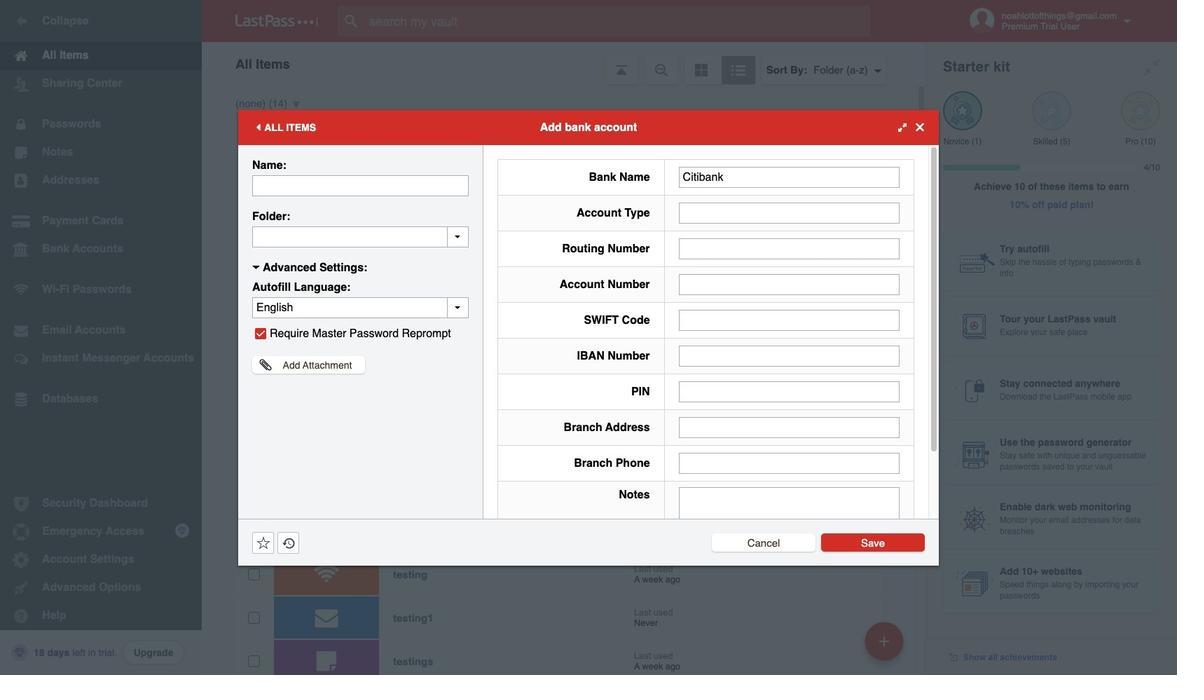 Task type: describe. For each thing, give the bounding box(es) containing it.
search my vault text field
[[338, 6, 898, 36]]

lastpass image
[[236, 15, 318, 27]]

Search search field
[[338, 6, 898, 36]]



Task type: locate. For each thing, give the bounding box(es) containing it.
None text field
[[679, 202, 900, 223], [679, 238, 900, 259], [679, 274, 900, 295], [679, 310, 900, 331], [679, 417, 900, 438], [679, 202, 900, 223], [679, 238, 900, 259], [679, 274, 900, 295], [679, 310, 900, 331], [679, 417, 900, 438]]

main navigation navigation
[[0, 0, 202, 675]]

vault options navigation
[[202, 42, 927, 84]]

dialog
[[238, 110, 939, 583]]

new item image
[[880, 636, 890, 646]]

new item navigation
[[860, 618, 913, 675]]

None text field
[[679, 167, 900, 188], [252, 175, 469, 196], [252, 226, 469, 247], [679, 345, 900, 366], [679, 381, 900, 402], [679, 453, 900, 474], [679, 487, 900, 574], [679, 167, 900, 188], [252, 175, 469, 196], [252, 226, 469, 247], [679, 345, 900, 366], [679, 381, 900, 402], [679, 453, 900, 474], [679, 487, 900, 574]]



